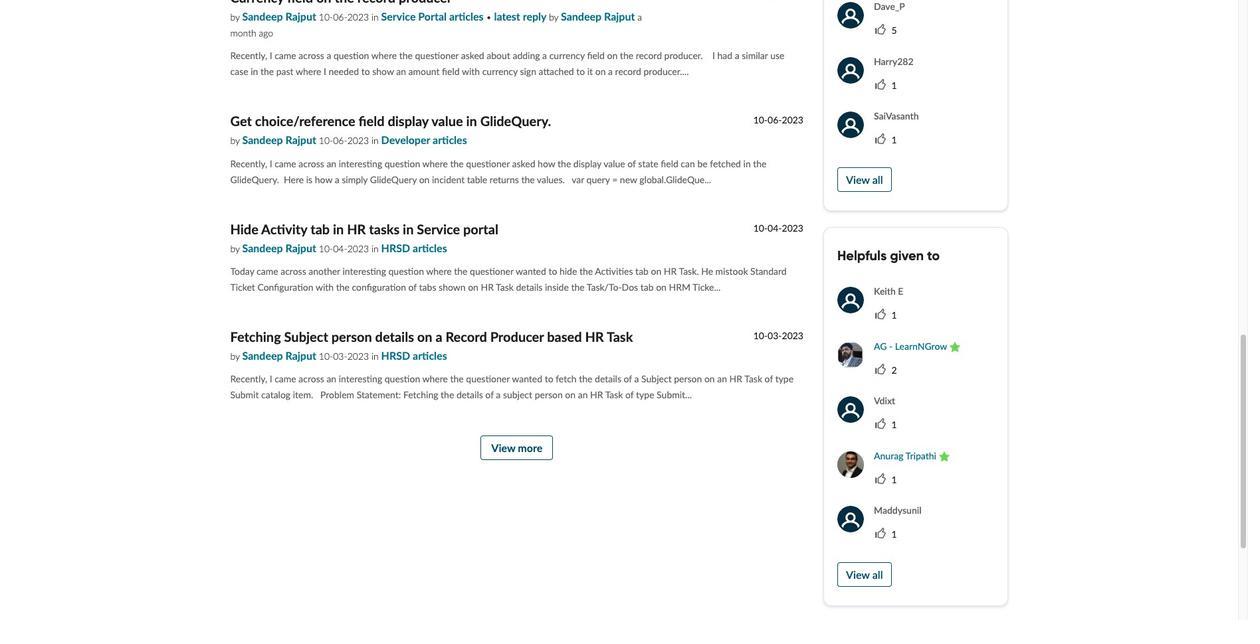 Task type: describe. For each thing, give the bounding box(es) containing it.
in inside "fetching subject person details on a record producer based hr task by sandeep rajput 10-03-2023 in hrsd articles"
[[371, 351, 379, 362]]

hr inside "hide activity tab in hr tasks in service portal by sandeep rajput 10-04-2023 in hrsd articles"
[[347, 221, 366, 237]]

all for saivasanth
[[872, 174, 883, 186]]

new
[[620, 174, 637, 185]]

today came across another interesting question where the questioner wanted to hide the activities tab on hr task. he mistook standard ticket configuration with the configuration of tabs shown on hr task details inside the task/to-dos tab on hrm ticke...
[[230, 266, 787, 293]]

1 vertical spatial currency
[[482, 66, 518, 77]]

sandeep right "reply"
[[561, 10, 602, 22]]

sandeep up ago
[[242, 10, 283, 22]]

question where
[[334, 50, 397, 61]]

10- down standard
[[753, 330, 768, 342]]

incident
[[432, 174, 465, 185]]

hr inside "fetching subject person details on a record producer based hr task by sandeep rajput 10-03-2023 in hrsd articles"
[[585, 329, 604, 345]]

came for hrsd articles
[[275, 374, 296, 385]]

configuration
[[258, 282, 313, 293]]

ag - learnngrow
[[874, 341, 947, 352]]

maddysunil link
[[837, 503, 932, 535]]

keith e image
[[837, 287, 864, 314]]

an inside recently, i came across an interesting question where the questioner asked how the display value of state field can be fetched in the glidequery.  here is how a simply glidequery on incident table returns the values.   var query = new global.glideque...
[[327, 158, 336, 169]]

recently, i came across a question where the questioner asked about adding a currency field on the record producer.    i had a similar use case in the past where i needed to show an amount field with currency sign attached to it on a record producer....
[[230, 50, 785, 77]]

recently, for fetching
[[230, 374, 267, 385]]

2023 inside by sandeep rajput 10-06-2023 in service portal articles • latest reply by sandeep rajput
[[347, 11, 369, 22]]

view more link
[[481, 436, 553, 461]]

person inside "fetching subject person details on a record producer based hr task by sandeep rajput 10-03-2023 in hrsd articles"
[[331, 329, 372, 345]]

in right tasks
[[403, 221, 414, 237]]

by inside "hide activity tab in hr tasks in service portal by sandeep rajput 10-04-2023 in hrsd articles"
[[230, 243, 240, 254]]

today
[[230, 266, 254, 277]]

1 vertical spatial person
[[674, 374, 702, 385]]

saivasanth
[[874, 110, 919, 122]]

in down 'get choice/reference field display value in glidequery.' link
[[371, 135, 379, 146]]

given
[[890, 248, 924, 265]]

questioner inside recently, i came across an interesting question where the questioner wanted to fetch the details of a subject person on an hr task of type submit catalog item.   problem statement: fetching the details of a subject person on an hr task of type submit...
[[466, 374, 510, 385]]

1 horizontal spatial 03-
[[768, 330, 782, 342]]

10- inside "fetching subject person details on a record producer based hr task by sandeep rajput 10-03-2023 in hrsd articles"
[[319, 351, 333, 362]]

producer
[[490, 329, 544, 345]]

hide
[[560, 266, 577, 277]]

articles inside the get choice/reference field display value in glidequery. by sandeep rajput 10-06-2023 in developer articles
[[433, 134, 467, 146]]

rajput inside "hide activity tab in hr tasks in service portal by sandeep rajput 10-04-2023 in hrsd articles"
[[285, 242, 316, 254]]

rajput inside the get choice/reference field display value in glidequery. by sandeep rajput 10-06-2023 in developer articles
[[285, 134, 316, 146]]

10-04-2023
[[753, 222, 804, 234]]

kilo patron image
[[939, 452, 949, 463]]

came for service portal articles
[[275, 50, 296, 61]]

across for developer articles
[[299, 158, 324, 169]]

in up another
[[333, 221, 344, 237]]

with inside recently, i came across a question where the questioner asked about adding a currency field on the record producer.    i had a similar use case in the past where i needed to show an amount field with currency sign attached to it on a record producer....
[[462, 66, 480, 77]]

hide activity tab in hr tasks in service portal link
[[230, 221, 498, 237]]

vdixt image
[[837, 397, 864, 424]]

i for service portal articles
[[270, 50, 272, 61]]

e
[[898, 286, 903, 297]]

needed
[[329, 66, 359, 77]]

sandeep rajput link for hide activity tab in hr tasks in service portal
[[242, 242, 319, 254]]

hide activity tab in hr tasks in service portal by sandeep rajput 10-04-2023 in hrsd articles
[[230, 221, 498, 254]]

details inside "fetching subject person details on a record producer based hr task by sandeep rajput 10-03-2023 in hrsd articles"
[[375, 329, 414, 345]]

1 horizontal spatial type
[[775, 374, 794, 385]]

06- inside the get choice/reference field display value in glidequery. by sandeep rajput 10-06-2023 in developer articles
[[333, 135, 347, 146]]

came inside today came across another interesting question where the questioner wanted to hide the activities tab on hr task. he mistook standard ticket configuration with the configuration of tabs shown on hr task details inside the task/to-dos tab on hrm ticke...
[[257, 266, 278, 277]]

wanted inside today came across another interesting question where the questioner wanted to hide the activities tab on hr task. he mistook standard ticket configuration with the configuration of tabs shown on hr task details inside the task/to-dos tab on hrm ticke...
[[516, 266, 546, 277]]

maddysunil image
[[837, 507, 864, 533]]

mistook
[[716, 266, 748, 277]]

table
[[467, 174, 487, 185]]

of right fetch
[[624, 374, 632, 385]]

details right fetch
[[595, 374, 621, 385]]

service portal articles link
[[381, 10, 486, 22]]

sandeep rajput link up it
[[561, 10, 638, 22]]

articles left •
[[449, 10, 484, 22]]

in left "glidequery."
[[466, 113, 477, 129]]

details left subject
[[457, 390, 483, 401]]

it
[[587, 66, 593, 77]]

across for hrsd articles
[[299, 374, 324, 385]]

2023 inside "fetching subject person details on a record producer based hr task by sandeep rajput 10-03-2023 in hrsd articles"
[[347, 351, 369, 362]]

by up the 'month'
[[230, 11, 240, 22]]

i for hrsd articles
[[270, 374, 272, 385]]

catalog
[[261, 390, 291, 401]]

developer articles link
[[381, 134, 467, 146]]

similar
[[742, 50, 768, 61]]

value inside the get choice/reference field display value in glidequery. by sandeep rajput 10-06-2023 in developer articles
[[432, 113, 463, 129]]

fetched
[[710, 158, 741, 169]]

more
[[518, 442, 542, 455]]

task/to-
[[587, 282, 622, 293]]

portal
[[463, 221, 498, 237]]

ag
[[874, 341, 887, 352]]

query
[[587, 174, 610, 185]]

an inside recently, i came across a question where the questioner asked about adding a currency field on the record producer.    i had a similar use case in the past where i needed to show an amount field with currency sign attached to it on a record producer....
[[396, 66, 406, 77]]

tab inside "hide activity tab in hr tasks in service portal by sandeep rajput 10-04-2023 in hrsd articles"
[[311, 221, 330, 237]]

ticket
[[230, 282, 255, 293]]

a inside recently, i came across an interesting question where the questioner asked how the display value of state field can be fetched in the glidequery.  here is how a simply glidequery on incident table returns the values.   var query = new global.glideque...
[[335, 174, 339, 185]]

interesting for person
[[339, 374, 382, 385]]

0 vertical spatial record
[[636, 50, 662, 61]]

=
[[612, 174, 618, 185]]

by inside the get choice/reference field display value in glidequery. by sandeep rajput 10-06-2023 in developer articles
[[230, 135, 240, 146]]

hrm
[[669, 282, 691, 293]]

2 vertical spatial person
[[535, 390, 563, 401]]

1 vertical spatial 06-
[[768, 114, 782, 126]]

dave_p image
[[837, 2, 864, 29]]

asked inside recently, i came across a question where the questioner asked about adding a currency field on the record producer.    i had a similar use case in the past where i needed to show an amount field with currency sign attached to it on a record producer....
[[461, 50, 484, 61]]

sandeep inside the get choice/reference field display value in glidequery. by sandeep rajput 10-06-2023 in developer articles
[[242, 134, 283, 146]]

10-06-2023
[[753, 114, 804, 126]]

values.
[[537, 174, 565, 185]]

fetch
[[556, 374, 577, 385]]

problem
[[320, 390, 354, 401]]

vdixt link
[[837, 394, 905, 426]]

1 vertical spatial type
[[636, 390, 654, 401]]

view more
[[491, 442, 542, 455]]

subject inside recently, i came across an interesting question where the questioner wanted to fetch the details of a subject person on an hr task of type submit catalog item.   problem statement: fetching the details of a subject person on an hr task of type submit...
[[641, 374, 672, 385]]

ago
[[259, 27, 273, 39]]

sign
[[520, 66, 536, 77]]

sandeep rajput link for fetching subject person details on a record producer based hr task
[[242, 350, 319, 362]]

i left needed
[[324, 66, 326, 77]]

month
[[230, 27, 256, 39]]

details inside today came across another interesting question where the questioner wanted to hide the activities tab on hr task. he mistook standard ticket configuration with the configuration of tabs shown on hr task details inside the task/to-dos tab on hrm ticke...
[[516, 282, 543, 293]]

maddysunil
[[874, 505, 922, 517]]

anurag tripathi link
[[837, 448, 959, 480]]

rajput inside "fetching subject person details on a record producer based hr task by sandeep rajput 10-03-2023 in hrsd articles"
[[285, 350, 316, 362]]

state
[[638, 158, 658, 169]]

anurag tripathi
[[874, 450, 937, 462]]

a inside a month ago
[[638, 11, 642, 22]]

can
[[681, 158, 695, 169]]

saivasanth link
[[837, 108, 929, 140]]

task inside "fetching subject person details on a record producer based hr task by sandeep rajput 10-03-2023 in hrsd articles"
[[607, 329, 633, 345]]

recently, inside recently, i came across a question where the questioner asked about adding a currency field on the record producer.    i had a similar use case in the past where i needed to show an amount field with currency sign attached to it on a record producer....
[[230, 50, 267, 61]]

2023 inside "hide activity tab in hr tasks in service portal by sandeep rajput 10-04-2023 in hrsd articles"
[[347, 243, 369, 254]]

sandeep inside "fetching subject person details on a record producer based hr task by sandeep rajput 10-03-2023 in hrsd articles"
[[242, 350, 283, 362]]

10- down similar
[[753, 114, 768, 126]]

view all link for saivasanth
[[837, 168, 892, 192]]

use
[[770, 50, 785, 61]]

10-03-2023
[[753, 330, 804, 342]]

get
[[230, 113, 252, 129]]

recently, i came across an interesting question where the questioner wanted to fetch the details of a subject person on an hr task of type submit catalog item.   problem statement: fetching the details of a subject person on an hr task of type submit...
[[230, 374, 794, 401]]

asked inside recently, i came across an interesting question where the questioner asked how the display value of state field can be fetched in the glidequery.  here is how a simply glidequery on incident table returns the values.   var query = new global.glideque...
[[512, 158, 535, 169]]

reply
[[523, 10, 546, 22]]

keith e
[[874, 286, 903, 297]]

on inside "fetching subject person details on a record producer based hr task by sandeep rajput 10-03-2023 in hrsd articles"
[[417, 329, 432, 345]]

2 vertical spatial tab
[[641, 282, 654, 293]]

harry282 image
[[837, 57, 864, 84]]

get choice/reference field display value in glidequery. link
[[230, 113, 551, 129]]

questioner inside recently, i came across a question where the questioner asked about adding a currency field on the record producer.    i had a similar use case in the past where i needed to show an amount field with currency sign attached to it on a record producer....
[[415, 50, 459, 61]]

0 horizontal spatial how
[[315, 174, 332, 185]]

attached
[[539, 66, 574, 77]]

based
[[547, 329, 582, 345]]

field inside recently, i came across an interesting question where the questioner asked how the display value of state field can be fetched in the glidequery.  here is how a simply glidequery on incident table returns the values.   var query = new global.glideque...
[[661, 158, 678, 169]]

glidequery
[[370, 174, 417, 185]]

saivasanth image
[[837, 112, 864, 138]]

field right amount
[[442, 66, 460, 77]]

a inside "fetching subject person details on a record producer based hr task by sandeep rajput 10-03-2023 in hrsd articles"
[[436, 329, 442, 345]]

subject
[[503, 390, 532, 401]]

helpfuls given to
[[837, 248, 940, 265]]

by inside "fetching subject person details on a record producer based hr task by sandeep rajput 10-03-2023 in hrsd articles"
[[230, 351, 240, 362]]

question for details
[[385, 374, 420, 385]]

learnngrow
[[895, 341, 947, 352]]

returns
[[490, 174, 519, 185]]

tripathi
[[906, 450, 937, 462]]

04- inside "hide activity tab in hr tasks in service portal by sandeep rajput 10-04-2023 in hrsd articles"
[[333, 243, 347, 254]]

helpfuls given to heading
[[837, 248, 994, 265]]

ag - learnngrow image
[[837, 342, 864, 369]]

with inside today came across another interesting question where the questioner wanted to hide the activities tab on hr task. he mistook standard ticket configuration with the configuration of tabs shown on hr task details inside the task/to-dos tab on hrm ticke...
[[316, 282, 334, 293]]

1 vertical spatial view
[[491, 442, 515, 455]]

to left it
[[576, 66, 585, 77]]

helpfuls
[[837, 248, 887, 265]]

where inside recently, i came across an interesting question where the questioner wanted to fetch the details of a subject person on an hr task of type submit catalog item.   problem statement: fetching the details of a subject person on an hr task of type submit...
[[422, 374, 448, 385]]

glidequery.
[[480, 113, 551, 129]]

sandeep inside "hide activity tab in hr tasks in service portal by sandeep rajput 10-04-2023 in hrsd articles"
[[242, 242, 283, 254]]

a month ago
[[230, 11, 642, 39]]

ag - learnngrow link
[[837, 339, 970, 371]]

case
[[230, 66, 248, 77]]

dave_p link
[[837, 0, 915, 31]]

recently, for get
[[230, 158, 267, 169]]

06- inside by sandeep rajput 10-06-2023 in service portal articles • latest reply by sandeep rajput
[[333, 11, 347, 22]]

mega patron image
[[950, 343, 960, 353]]

submit...
[[657, 390, 692, 401]]

submit
[[230, 390, 259, 401]]

amount
[[408, 66, 440, 77]]

view for vdixt
[[846, 569, 870, 581]]

here
[[284, 174, 304, 185]]



Task type: locate. For each thing, give the bounding box(es) containing it.
•
[[486, 11, 492, 22]]

0 vertical spatial person
[[331, 329, 372, 345]]

with right amount
[[462, 66, 480, 77]]

to down question where
[[361, 66, 370, 77]]

1 vertical spatial view all link
[[837, 563, 892, 587]]

came up here
[[275, 158, 296, 169]]

0 vertical spatial question
[[385, 158, 420, 169]]

latest
[[494, 10, 520, 22]]

view all for saivasanth
[[846, 174, 883, 186]]

value inside recently, i came across an interesting question where the questioner asked how the display value of state field can be fetched in the glidequery.  here is how a simply glidequery on incident table returns the values.   var query = new global.glideque...
[[604, 158, 625, 169]]

came inside recently, i came across a question where the questioner asked about adding a currency field on the record producer.    i had a similar use case in the past where i needed to show an amount field with currency sign attached to it on a record producer....
[[275, 50, 296, 61]]

task down 10-03-2023
[[745, 374, 762, 385]]

10- inside the get choice/reference field display value in glidequery. by sandeep rajput 10-06-2023 in developer articles
[[319, 135, 333, 146]]

recently, inside recently, i came across an interesting question where the questioner asked how the display value of state field can be fetched in the glidequery.  here is how a simply glidequery on incident table returns the values.   var query = new global.glideque...
[[230, 158, 267, 169]]

hrsd down tasks
[[381, 242, 410, 254]]

1 vertical spatial question
[[389, 266, 424, 277]]

0 vertical spatial recently,
[[230, 50, 267, 61]]

2023 inside the get choice/reference field display value in glidequery. by sandeep rajput 10-06-2023 in developer articles
[[347, 135, 369, 146]]

of left the submit...
[[625, 390, 634, 401]]

anurag tripathi image
[[837, 452, 864, 478]]

in down tasks
[[371, 243, 379, 254]]

type down 10-03-2023
[[775, 374, 794, 385]]

tabs
[[419, 282, 436, 293]]

0 vertical spatial service
[[381, 10, 416, 22]]

03- up problem
[[333, 351, 347, 362]]

across inside today came across another interesting question where the questioner wanted to hide the activities tab on hr task. he mistook standard ticket configuration with the configuration of tabs shown on hr task details inside the task/to-dos tab on hrm ticke...
[[281, 266, 306, 277]]

by down hide
[[230, 243, 240, 254]]

record up 'producer....'
[[636, 50, 662, 61]]

i inside recently, i came across an interesting question where the questioner asked how the display value of state field can be fetched in the glidequery.  here is how a simply glidequery on incident table returns the values.   var query = new global.glideque...
[[270, 158, 272, 169]]

questioner down portal
[[470, 266, 514, 277]]

0 vertical spatial currency
[[549, 50, 585, 61]]

2023
[[347, 11, 369, 22], [782, 114, 804, 126], [347, 135, 369, 146], [782, 222, 804, 234], [347, 243, 369, 254], [782, 330, 804, 342], [347, 351, 369, 362]]

view all down saivasanth icon
[[846, 174, 883, 186]]

record
[[446, 329, 487, 345]]

1 horizontal spatial with
[[462, 66, 480, 77]]

view down saivasanth icon
[[846, 174, 870, 186]]

2 recently, from the top
[[230, 158, 267, 169]]

view all link for vdixt
[[837, 563, 892, 587]]

harry282 link
[[837, 54, 924, 86]]

1 vertical spatial service
[[417, 221, 460, 237]]

across left question where
[[299, 50, 324, 61]]

where down "fetching subject person details on a record producer based hr task by sandeep rajput 10-03-2023 in hrsd articles"
[[422, 374, 448, 385]]

task left the submit...
[[605, 390, 623, 401]]

i left had
[[712, 50, 715, 61]]

task up producer
[[496, 282, 514, 293]]

item.
[[293, 390, 313, 401]]

1 vertical spatial interesting
[[343, 266, 386, 277]]

0 vertical spatial hrsd articles link
[[381, 242, 447, 254]]

of left "tabs"
[[408, 282, 417, 293]]

06- up question where
[[333, 11, 347, 22]]

0 horizontal spatial service
[[381, 10, 416, 22]]

to right given
[[927, 248, 940, 265]]

0 vertical spatial 03-
[[768, 330, 782, 342]]

producer....
[[644, 66, 689, 77]]

sandeep rajput link
[[242, 10, 319, 22], [561, 10, 638, 22], [242, 134, 319, 146], [242, 242, 319, 254], [242, 350, 319, 362]]

asked
[[461, 50, 484, 61], [512, 158, 535, 169]]

questioner inside recently, i came across an interesting question where the questioner asked how the display value of state field can be fetched in the glidequery.  here is how a simply glidequery on incident table returns the values.   var query = new global.glideque...
[[466, 158, 510, 169]]

question up statement: fetching
[[385, 374, 420, 385]]

with down another
[[316, 282, 334, 293]]

fetching
[[230, 329, 281, 345]]

0 horizontal spatial 03-
[[333, 351, 347, 362]]

fetching subject person details on a record producer based hr task link
[[230, 329, 633, 345]]

where inside recently, i came across an interesting question where the questioner asked how the display value of state field can be fetched in the glidequery.  here is how a simply glidequery on incident table returns the values.   var query = new global.glideque...
[[422, 158, 448, 169]]

wanted up subject
[[512, 374, 542, 385]]

configuration
[[352, 282, 406, 293]]

03- inside "fetching subject person details on a record producer based hr task by sandeep rajput 10-03-2023 in hrsd articles"
[[333, 351, 347, 362]]

in inside by sandeep rajput 10-06-2023 in service portal articles • latest reply by sandeep rajput
[[371, 11, 379, 22]]

a
[[638, 11, 642, 22], [327, 50, 331, 61], [542, 50, 547, 61], [735, 50, 740, 61], [608, 66, 613, 77], [335, 174, 339, 185], [436, 329, 442, 345], [634, 374, 639, 385], [496, 390, 501, 401]]

1 view all link from the top
[[837, 168, 892, 192]]

of down 10-03-2023
[[765, 374, 773, 385]]

question inside recently, i came across an interesting question where the questioner wanted to fetch the details of a subject person on an hr task of type submit catalog item.   problem statement: fetching the details of a subject person on an hr task of type submit...
[[385, 374, 420, 385]]

record
[[636, 50, 662, 61], [615, 66, 641, 77]]

question inside recently, i came across an interesting question where the questioner asked how the display value of state field can be fetched in the glidequery.  here is how a simply glidequery on incident table returns the values.   var query = new global.glideque...
[[385, 158, 420, 169]]

global.glideque...
[[640, 174, 711, 185]]

service for portal
[[381, 10, 416, 22]]

interesting inside recently, i came across an interesting question where the questioner asked how the display value of state field can be fetched in the glidequery.  here is how a simply glidequery on incident table returns the values.   var query = new global.glideque...
[[339, 158, 382, 169]]

articles inside "fetching subject person details on a record producer based hr task by sandeep rajput 10-03-2023 in hrsd articles"
[[413, 350, 447, 362]]

0 vertical spatial view
[[846, 174, 870, 186]]

across up is
[[299, 158, 324, 169]]

past
[[276, 66, 294, 77]]

view for saivasanth
[[846, 174, 870, 186]]

2 hrsd articles link from the top
[[381, 350, 447, 362]]

anurag
[[874, 450, 904, 462]]

1 vertical spatial asked
[[512, 158, 535, 169]]

0 horizontal spatial type
[[636, 390, 654, 401]]

03- down standard
[[768, 330, 782, 342]]

i down choice/reference
[[270, 158, 272, 169]]

sandeep rajput link down fetching
[[242, 350, 319, 362]]

1 all from the top
[[872, 174, 883, 186]]

10- up needed
[[319, 11, 333, 22]]

all for vdixt
[[872, 569, 883, 581]]

2 vertical spatial recently,
[[230, 374, 267, 385]]

keith e link
[[837, 284, 913, 316]]

latest reply link
[[494, 10, 549, 22]]

hide
[[230, 221, 258, 237]]

of inside today came across another interesting question where the questioner wanted to hide the activities tab on hr task. he mistook standard ticket configuration with the configuration of tabs shown on hr task details inside the task/to-dos tab on hrm ticke...
[[408, 282, 417, 293]]

view all for vdixt
[[846, 569, 883, 581]]

1 horizontal spatial currency
[[549, 50, 585, 61]]

0 horizontal spatial display
[[388, 113, 429, 129]]

in right fetched
[[743, 158, 751, 169]]

0 vertical spatial value
[[432, 113, 463, 129]]

by down get
[[230, 135, 240, 146]]

sandeep rajput link for get choice/reference field display value in glidequery.
[[242, 134, 319, 146]]

activity
[[261, 221, 307, 237]]

questioner up amount
[[415, 50, 459, 61]]

how up values.
[[538, 158, 555, 169]]

to
[[361, 66, 370, 77], [576, 66, 585, 77], [927, 248, 940, 265], [549, 266, 557, 277], [545, 374, 553, 385]]

of inside recently, i came across an interesting question where the questioner asked how the display value of state field can be fetched in the glidequery.  here is how a simply glidequery on incident table returns the values.   var query = new global.glideque...
[[628, 158, 636, 169]]

he
[[701, 266, 713, 277]]

tasks
[[369, 221, 400, 237]]

person
[[331, 329, 372, 345], [674, 374, 702, 385], [535, 390, 563, 401]]

keith
[[874, 286, 896, 297]]

10- up standard
[[753, 222, 768, 234]]

interesting up configuration
[[343, 266, 386, 277]]

view all link down saivasanth icon
[[837, 168, 892, 192]]

to inside recently, i came across an interesting question where the questioner wanted to fetch the details of a subject person on an hr task of type submit catalog item.   problem statement: fetching the details of a subject person on an hr task of type submit...
[[545, 374, 553, 385]]

field up it
[[587, 50, 605, 61]]

1 horizontal spatial person
[[535, 390, 563, 401]]

tab right dos
[[641, 282, 654, 293]]

i for developer articles
[[270, 158, 272, 169]]

across up item.
[[299, 374, 324, 385]]

i inside recently, i came across an interesting question where the questioner wanted to fetch the details of a subject person on an hr task of type submit catalog item.   problem statement: fetching the details of a subject person on an hr task of type submit...
[[270, 374, 272, 385]]

2 hrsd from the top
[[381, 350, 410, 362]]

1 vertical spatial wanted
[[512, 374, 542, 385]]

all
[[872, 174, 883, 186], [872, 569, 883, 581]]

1 hrsd from the top
[[381, 242, 410, 254]]

0 vertical spatial hrsd
[[381, 242, 410, 254]]

came for developer articles
[[275, 158, 296, 169]]

1 vertical spatial subject
[[641, 374, 672, 385]]

2 view all link from the top
[[837, 563, 892, 587]]

2 vertical spatial question
[[385, 374, 420, 385]]

10- up problem
[[319, 351, 333, 362]]

across inside recently, i came across an interesting question where the questioner asked how the display value of state field can be fetched in the glidequery.  here is how a simply glidequery on incident table returns the values.   var query = new global.glideque...
[[299, 158, 324, 169]]

0 vertical spatial asked
[[461, 50, 484, 61]]

about
[[487, 50, 510, 61]]

display up developer on the top of the page
[[388, 113, 429, 129]]

sandeep
[[242, 10, 283, 22], [561, 10, 602, 22], [242, 134, 283, 146], [242, 242, 283, 254], [242, 350, 283, 362]]

1 horizontal spatial how
[[538, 158, 555, 169]]

1 vertical spatial 03-
[[333, 351, 347, 362]]

by right "reply"
[[549, 11, 558, 22]]

2 all from the top
[[872, 569, 883, 581]]

0 horizontal spatial subject
[[284, 329, 328, 345]]

1 horizontal spatial subject
[[641, 374, 672, 385]]

0 vertical spatial view all link
[[837, 168, 892, 192]]

where inside recently, i came across a question where the questioner asked about adding a currency field on the record producer.    i had a similar use case in the past where i needed to show an amount field with currency sign attached to it on a record producer....
[[296, 66, 321, 77]]

to inside today came across another interesting question where the questioner wanted to hide the activities tab on hr task. he mistook standard ticket configuration with the configuration of tabs shown on hr task details inside the task/to-dos tab on hrm ticke...
[[549, 266, 557, 277]]

display inside the get choice/reference field display value in glidequery. by sandeep rajput 10-06-2023 in developer articles
[[388, 113, 429, 129]]

field
[[587, 50, 605, 61], [442, 66, 460, 77], [359, 113, 385, 129], [661, 158, 678, 169]]

0 horizontal spatial asked
[[461, 50, 484, 61]]

task inside today came across another interesting question where the questioner wanted to hide the activities tab on hr task. he mistook standard ticket configuration with the configuration of tabs shown on hr task details inside the task/to-dos tab on hrm ticke...
[[496, 282, 514, 293]]

of left subject
[[485, 390, 494, 401]]

1 horizontal spatial 04-
[[768, 222, 782, 234]]

where right the past
[[296, 66, 321, 77]]

in inside recently, i came across an interesting question where the questioner asked how the display value of state field can be fetched in the glidequery.  here is how a simply glidequery on incident table returns the values.   var query = new global.glideque...
[[743, 158, 751, 169]]

all down saivasanth link
[[872, 174, 883, 186]]

hrsd up statement: fetching
[[381, 350, 410, 362]]

on inside recently, i came across an interesting question where the questioner asked how the display value of state field can be fetched in the glidequery.  here is how a simply glidequery on incident table returns the values.   var query = new global.glideque...
[[419, 174, 430, 185]]

questioner inside today came across another interesting question where the questioner wanted to hide the activities tab on hr task. he mistook standard ticket configuration with the configuration of tabs shown on hr task details inside the task/to-dos tab on hrm ticke...
[[470, 266, 514, 277]]

view all
[[846, 174, 883, 186], [846, 569, 883, 581]]

0 vertical spatial type
[[775, 374, 794, 385]]

service inside "hide activity tab in hr tasks in service portal by sandeep rajput 10-04-2023 in hrsd articles"
[[417, 221, 460, 237]]

be
[[697, 158, 708, 169]]

i down ago
[[270, 50, 272, 61]]

the
[[399, 50, 413, 61], [620, 50, 633, 61], [260, 66, 274, 77], [450, 158, 464, 169], [558, 158, 571, 169], [753, 158, 767, 169], [521, 174, 535, 185], [454, 266, 468, 277], [580, 266, 593, 277], [336, 282, 350, 293], [571, 282, 585, 293], [450, 374, 464, 385], [579, 374, 593, 385], [441, 390, 454, 401]]

1 vertical spatial how
[[315, 174, 332, 185]]

where up "tabs"
[[426, 266, 452, 277]]

field inside the get choice/reference field display value in glidequery. by sandeep rajput 10-06-2023 in developer articles
[[359, 113, 385, 129]]

0 vertical spatial view all
[[846, 174, 883, 186]]

recently, down get
[[230, 158, 267, 169]]

1 horizontal spatial value
[[604, 158, 625, 169]]

in up statement: fetching
[[371, 351, 379, 362]]

standard
[[750, 266, 787, 277]]

subject right fetching
[[284, 329, 328, 345]]

articles up "tabs"
[[413, 242, 447, 254]]

1 view all from the top
[[846, 174, 883, 186]]

had
[[717, 50, 733, 61]]

1 vertical spatial tab
[[635, 266, 649, 277]]

fetching subject person details on a record producer based hr task by sandeep rajput 10-03-2023 in hrsd articles
[[230, 329, 633, 362]]

came up configuration
[[257, 266, 278, 277]]

1 vertical spatial hrsd articles link
[[381, 350, 447, 362]]

1 vertical spatial record
[[615, 66, 641, 77]]

0 vertical spatial tab
[[311, 221, 330, 237]]

across inside recently, i came across an interesting question where the questioner wanted to fetch the details of a subject person on an hr task of type submit catalog item.   problem statement: fetching the details of a subject person on an hr task of type submit...
[[299, 374, 324, 385]]

2 view all from the top
[[846, 569, 883, 581]]

where
[[296, 66, 321, 77], [422, 158, 448, 169], [426, 266, 452, 277], [422, 374, 448, 385]]

ticke...
[[693, 282, 721, 293]]

0 vertical spatial 04-
[[768, 222, 782, 234]]

2 vertical spatial view
[[846, 569, 870, 581]]

across for service portal articles
[[299, 50, 324, 61]]

subject up the submit...
[[641, 374, 672, 385]]

tab up dos
[[635, 266, 649, 277]]

1 vertical spatial all
[[872, 569, 883, 581]]

subject inside "fetching subject person details on a record producer based hr task by sandeep rajput 10-03-2023 in hrsd articles"
[[284, 329, 328, 345]]

03-
[[768, 330, 782, 342], [333, 351, 347, 362]]

view left the more
[[491, 442, 515, 455]]

dos
[[622, 282, 638, 293]]

1 horizontal spatial asked
[[512, 158, 535, 169]]

10- inside "hide activity tab in hr tasks in service portal by sandeep rajput 10-04-2023 in hrsd articles"
[[319, 243, 333, 254]]

developer
[[381, 134, 430, 146]]

sandeep down hide
[[242, 242, 283, 254]]

0 horizontal spatial value
[[432, 113, 463, 129]]

recently, up submit
[[230, 374, 267, 385]]

adding
[[513, 50, 540, 61]]

10- inside by sandeep rajput 10-06-2023 in service portal articles • latest reply by sandeep rajput
[[319, 11, 333, 22]]

0 vertical spatial all
[[872, 174, 883, 186]]

0 vertical spatial 06-
[[333, 11, 347, 22]]

by sandeep rajput 10-06-2023 in service portal articles • latest reply by sandeep rajput
[[230, 10, 638, 22]]

1 vertical spatial hrsd
[[381, 350, 410, 362]]

vdixt
[[874, 396, 895, 407]]

06- down use
[[768, 114, 782, 126]]

value up developer articles link
[[432, 113, 463, 129]]

question for display
[[385, 158, 420, 169]]

1 vertical spatial value
[[604, 158, 625, 169]]

1 vertical spatial with
[[316, 282, 334, 293]]

person down configuration
[[331, 329, 372, 345]]

0 horizontal spatial person
[[331, 329, 372, 345]]

sandeep down fetching
[[242, 350, 283, 362]]

sandeep down get
[[242, 134, 283, 146]]

task down dos
[[607, 329, 633, 345]]

how
[[538, 158, 555, 169], [315, 174, 332, 185]]

in inside recently, i came across a question where the questioner asked about adding a currency field on the record producer.    i had a similar use case in the past where i needed to show an amount field with currency sign attached to it on a record producer....
[[251, 66, 258, 77]]

interesting up problem
[[339, 374, 382, 385]]

came up the past
[[275, 50, 296, 61]]

articles inside "hide activity tab in hr tasks in service portal by sandeep rajput 10-04-2023 in hrsd articles"
[[413, 242, 447, 254]]

field up global.glideque...
[[661, 158, 678, 169]]

display up var
[[574, 158, 601, 169]]

currency down about
[[482, 66, 518, 77]]

interesting inside today came across another interesting question where the questioner wanted to hide the activities tab on hr task. he mistook standard ticket configuration with the configuration of tabs shown on hr task details inside the task/to-dos tab on hrm ticke...
[[343, 266, 386, 277]]

0 vertical spatial wanted
[[516, 266, 546, 277]]

sandeep rajput link up ago
[[242, 10, 319, 22]]

3 recently, from the top
[[230, 374, 267, 385]]

04- up another
[[333, 243, 347, 254]]

recently, up case
[[230, 50, 267, 61]]

0 horizontal spatial currency
[[482, 66, 518, 77]]

0 horizontal spatial with
[[316, 282, 334, 293]]

-
[[889, 341, 893, 352]]

2 vertical spatial 06-
[[333, 135, 347, 146]]

subject
[[284, 329, 328, 345], [641, 374, 672, 385]]

0 vertical spatial subject
[[284, 329, 328, 345]]

where inside today came across another interesting question where the questioner wanted to hide the activities tab on hr task. he mistook standard ticket configuration with the configuration of tabs shown on hr task details inside the task/to-dos tab on hrm ticke...
[[426, 266, 452, 277]]

type left the submit...
[[636, 390, 654, 401]]

recently, inside recently, i came across an interesting question where the questioner wanted to fetch the details of a subject person on an hr task of type submit catalog item.   problem statement: fetching the details of a subject person on an hr task of type submit...
[[230, 374, 267, 385]]

04- up standard
[[768, 222, 782, 234]]

0 vertical spatial with
[[462, 66, 480, 77]]

question inside today came across another interesting question where the questioner wanted to hide the activities tab on hr task. he mistook standard ticket configuration with the configuration of tabs shown on hr task details inside the task/to-dos tab on hrm ticke...
[[389, 266, 424, 277]]

0 vertical spatial interesting
[[339, 158, 382, 169]]

is
[[306, 174, 313, 185]]

hrsd articles link for a
[[381, 350, 447, 362]]

interesting
[[339, 158, 382, 169], [343, 266, 386, 277], [339, 374, 382, 385]]

question up glidequery
[[385, 158, 420, 169]]

all down maddysunil link
[[872, 569, 883, 581]]

wanted inside recently, i came across an interesting question where the questioner wanted to fetch the details of a subject person on an hr task of type submit catalog item.   problem statement: fetching the details of a subject person on an hr task of type submit...
[[512, 374, 542, 385]]

1 hrsd articles link from the top
[[381, 242, 447, 254]]

across inside recently, i came across a question where the questioner asked about adding a currency field on the record producer.    i had a similar use case in the past where i needed to show an amount field with currency sign attached to it on a record producer....
[[299, 50, 324, 61]]

interesting up the simply
[[339, 158, 382, 169]]

person down fetch
[[535, 390, 563, 401]]

display inside recently, i came across an interesting question where the questioner asked how the display value of state field can be fetched in the glidequery.  here is how a simply glidequery on incident table returns the values.   var query = new global.glideque...
[[574, 158, 601, 169]]

i up catalog
[[270, 374, 272, 385]]

view all link down maddysunil image
[[837, 563, 892, 587]]

interesting for field
[[339, 158, 382, 169]]

1 vertical spatial 04-
[[333, 243, 347, 254]]

hrsd inside "fetching subject person details on a record producer based hr task by sandeep rajput 10-03-2023 in hrsd articles"
[[381, 350, 410, 362]]

came inside recently, i came across an interesting question where the questioner wanted to fetch the details of a subject person on an hr task of type submit catalog item.   problem statement: fetching the details of a subject person on an hr task of type submit...
[[275, 374, 296, 385]]

hr
[[347, 221, 366, 237], [664, 266, 677, 277], [481, 282, 494, 293], [585, 329, 604, 345], [730, 374, 742, 385], [590, 390, 603, 401]]

1 vertical spatial recently,
[[230, 158, 267, 169]]

2 horizontal spatial person
[[674, 374, 702, 385]]

wanted
[[516, 266, 546, 277], [512, 374, 542, 385]]

asked up returns
[[512, 158, 535, 169]]

10- down choice/reference
[[319, 135, 333, 146]]

activities
[[595, 266, 633, 277]]

interesting inside recently, i came across an interesting question where the questioner wanted to fetch the details of a subject person on an hr task of type submit catalog item.   problem statement: fetching the details of a subject person on an hr task of type submit...
[[339, 374, 382, 385]]

asked left about
[[461, 50, 484, 61]]

questioner up 'table'
[[466, 158, 510, 169]]

1 vertical spatial display
[[574, 158, 601, 169]]

1 recently, from the top
[[230, 50, 267, 61]]

dave_p
[[874, 1, 905, 12]]

0 vertical spatial display
[[388, 113, 429, 129]]

1 horizontal spatial service
[[417, 221, 460, 237]]

articles up incident
[[433, 134, 467, 146]]

came inside recently, i came across an interesting question where the questioner asked how the display value of state field can be fetched in the glidequery.  here is how a simply glidequery on incident table returns the values.   var query = new global.glideque...
[[275, 158, 296, 169]]

1 vertical spatial view all
[[846, 569, 883, 581]]

10- up another
[[319, 243, 333, 254]]

2 vertical spatial interesting
[[339, 374, 382, 385]]

0 vertical spatial how
[[538, 158, 555, 169]]

get choice/reference field display value in glidequery. by sandeep rajput 10-06-2023 in developer articles
[[230, 113, 551, 146]]

with
[[462, 66, 480, 77], [316, 282, 334, 293]]

var
[[572, 174, 584, 185]]

currency
[[549, 50, 585, 61], [482, 66, 518, 77]]

task.
[[679, 266, 699, 277]]

statement: fetching
[[357, 390, 438, 401]]

by
[[230, 11, 240, 22], [549, 11, 558, 22], [230, 135, 240, 146], [230, 243, 240, 254], [230, 351, 240, 362]]

details left inside
[[516, 282, 543, 293]]

hrsd articles link for tasks
[[381, 242, 447, 254]]

service for portal
[[417, 221, 460, 237]]

hrsd articles link
[[381, 242, 447, 254], [381, 350, 447, 362]]

show
[[372, 66, 394, 77]]

1 horizontal spatial display
[[574, 158, 601, 169]]

tab right the activity
[[311, 221, 330, 237]]

question up "tabs"
[[389, 266, 424, 277]]

0 horizontal spatial 04-
[[333, 243, 347, 254]]

shown
[[439, 282, 466, 293]]

where up incident
[[422, 158, 448, 169]]

choice/reference
[[255, 113, 355, 129]]

hrsd inside "hide activity tab in hr tasks in service portal by sandeep rajput 10-04-2023 in hrsd articles"
[[381, 242, 410, 254]]

harry282
[[874, 56, 914, 67]]



Task type: vqa. For each thing, say whether or not it's contained in the screenshot.
the bottom Contact
no



